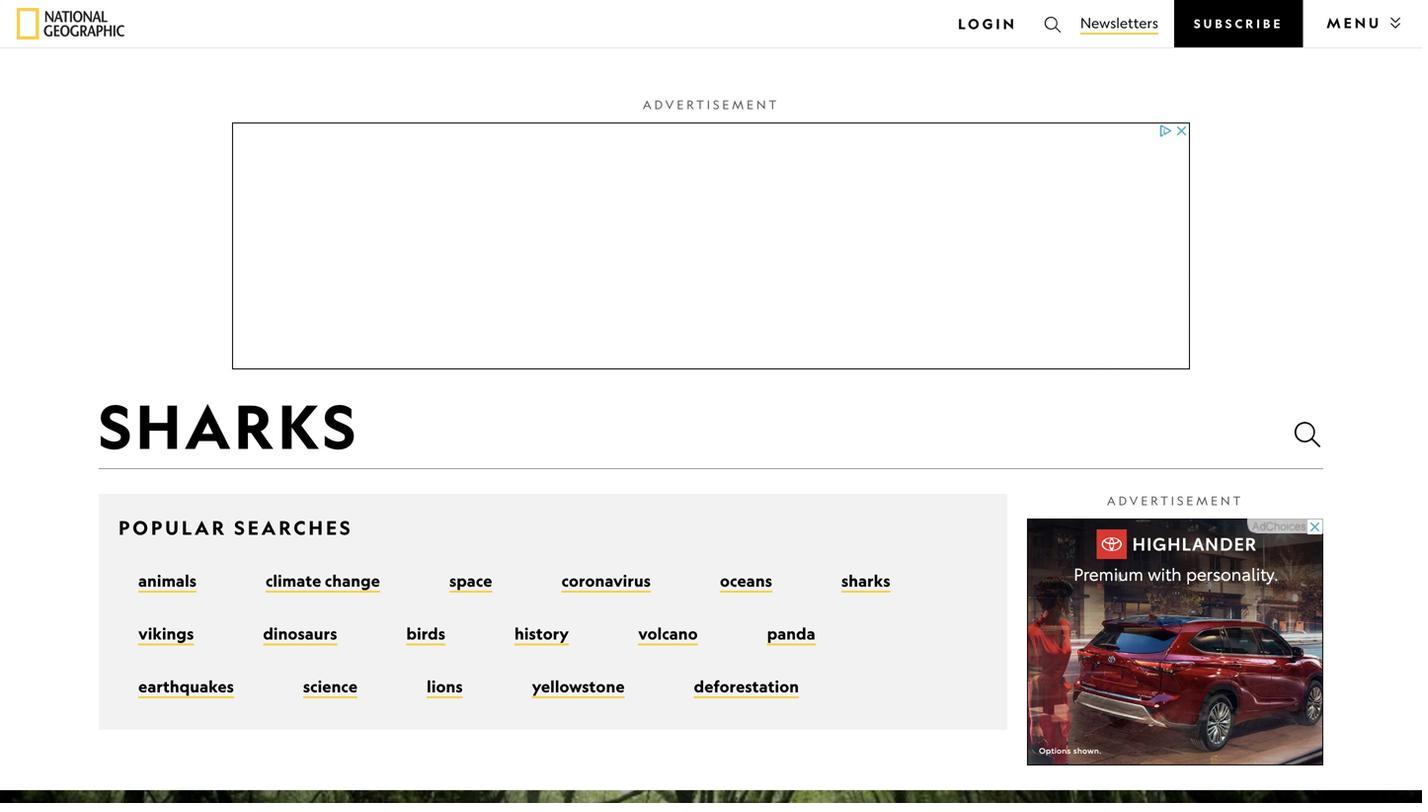 Task type: describe. For each thing, give the bounding box(es) containing it.
1 horizontal spatial search image
[[1292, 419, 1324, 450]]

oceans
[[720, 571, 773, 591]]

climate
[[266, 571, 322, 591]]

2 popular searches main content from the top
[[99, 469, 1008, 790]]

vikings link
[[138, 623, 194, 646]]

animals link
[[138, 571, 197, 593]]

birds
[[407, 623, 446, 644]]

deforestation
[[694, 676, 799, 696]]

earthquakes link
[[138, 676, 234, 698]]

popular searches
[[119, 516, 353, 539]]

panda
[[767, 623, 816, 644]]

coronavirus
[[562, 571, 651, 591]]

lions link
[[427, 676, 463, 698]]

science link
[[303, 676, 358, 698]]

subscribe
[[1194, 16, 1284, 31]]

space link
[[449, 571, 493, 593]]

climate change link
[[266, 571, 380, 593]]

menu button
[[1319, 7, 1406, 39]]

vikings
[[138, 623, 194, 644]]

login button
[[950, 8, 1025, 40]]

1 popular searches main content from the top
[[99, 78, 1324, 790]]

birds link
[[407, 623, 446, 646]]

volcano
[[638, 623, 698, 644]]

panda link
[[767, 623, 816, 646]]

newsletters link
[[1081, 13, 1159, 35]]

menu
[[1327, 14, 1382, 32]]

science
[[303, 676, 358, 696]]

animals
[[138, 571, 197, 591]]



Task type: locate. For each thing, give the bounding box(es) containing it.
national geographic logo - home image
[[17, 8, 124, 40]]

oceans link
[[720, 571, 773, 593]]

earthquakes
[[138, 676, 234, 696]]

change
[[325, 571, 380, 591]]

login
[[958, 15, 1018, 33]]

dinosaurs
[[263, 623, 337, 644]]

space
[[449, 571, 493, 591]]

climate change
[[266, 571, 380, 591]]

popular
[[119, 516, 228, 539]]

searches
[[234, 516, 353, 539]]

sharks
[[842, 571, 891, 591]]

1 vertical spatial search image
[[1292, 419, 1324, 450]]

deforestation link
[[694, 676, 799, 698]]

advertisement element
[[232, 123, 1190, 369], [1027, 519, 1324, 766]]

search image
[[1043, 15, 1063, 35], [1292, 419, 1324, 450]]

subscribe link
[[1175, 0, 1303, 47]]

0 vertical spatial advertisement element
[[232, 123, 1190, 369]]

0 horizontal spatial search image
[[1043, 15, 1063, 35]]

None search field
[[99, 384, 1324, 468]]

0 vertical spatial search image
[[1043, 15, 1063, 35]]

history
[[515, 623, 569, 644]]

dinosaurs link
[[263, 623, 337, 646]]

sharks link
[[842, 571, 891, 593]]

1 vertical spatial advertisement element
[[1027, 519, 1324, 766]]

lions
[[427, 676, 463, 696]]

newsletters
[[1081, 14, 1159, 31]]

history link
[[515, 623, 569, 646]]

coronavirus link
[[562, 571, 651, 593]]

popular searches main content
[[99, 78, 1324, 790], [99, 469, 1008, 790]]

search search field
[[99, 384, 1292, 468]]

volcano link
[[638, 623, 698, 646]]

yellowstone
[[532, 676, 625, 696]]

yellowstone link
[[532, 676, 625, 698]]



Task type: vqa. For each thing, say whether or not it's contained in the screenshot.
ADVERTISEMENT element
yes



